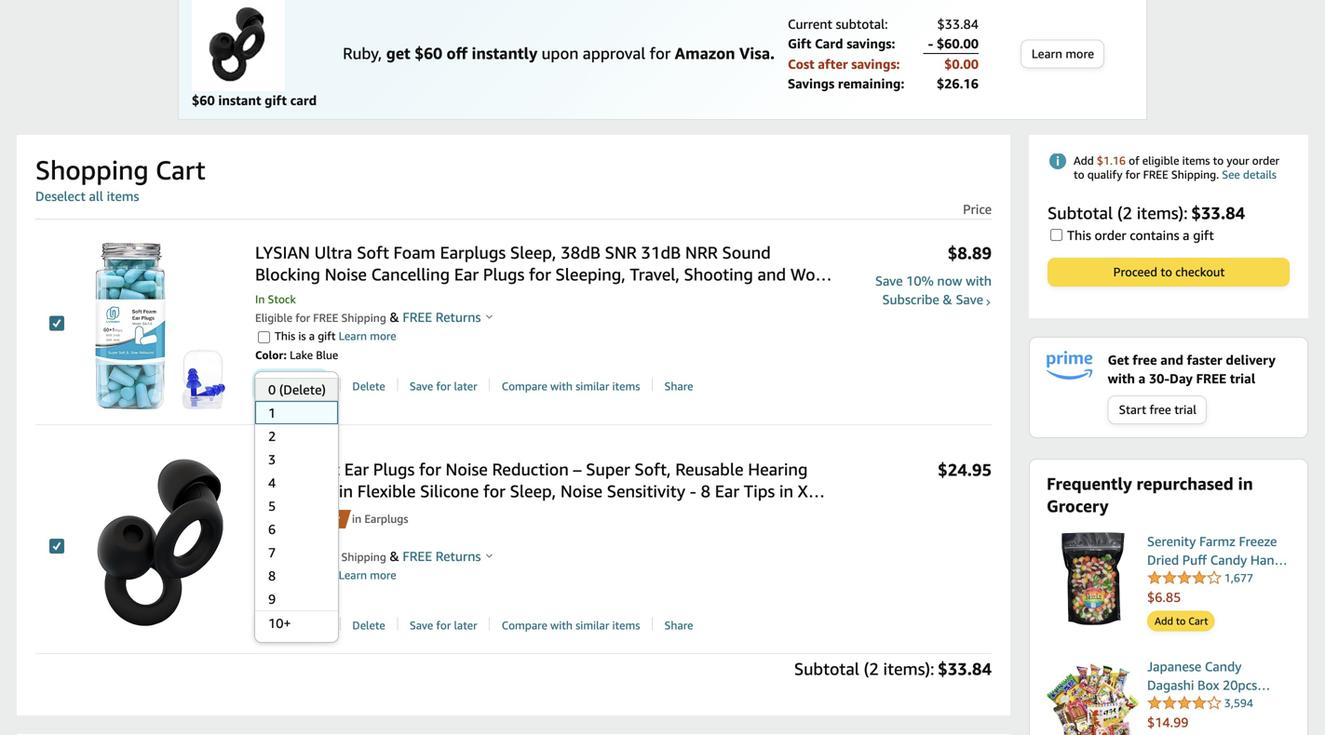 Task type: vqa. For each thing, say whether or not it's contained in the screenshot.
Gift Card Savings:
yes



Task type: describe. For each thing, give the bounding box(es) containing it.
wo…
[[791, 264, 832, 284]]

dropdown image
[[310, 382, 319, 389]]

price
[[963, 202, 992, 217]]

see details link
[[1222, 168, 1277, 181]]

plugs inside lysian ultra soft foam earplugs sleep, 38db snr 31db nrr sound blocking noise cancelling ear plugs for sleeping, travel, shooting and wo…
[[483, 264, 525, 284]]

0
[[268, 382, 276, 397]]

2 vertical spatial noise
[[561, 481, 603, 501]]

start free trial button
[[1109, 397, 1206, 424]]

gift
[[788, 36, 812, 51]]

1 vertical spatial subtotal (2 items): $33.84
[[794, 659, 992, 679]]

a down 7 link
[[309, 569, 315, 582]]

more for first learn more link from the top of the page
[[370, 329, 396, 343]]

0 horizontal spatial (2
[[864, 659, 879, 679]]

31db
[[641, 243, 681, 263]]

for inside 'of eligible items to your order to qualify for free shipping.'
[[1126, 168, 1140, 181]]

2 free returns button from the top
[[399, 547, 493, 566]]

savings
[[788, 76, 835, 91]]

2
[[268, 429, 276, 444]]

trial inside popup button
[[1175, 403, 1197, 417]]

gift up blue
[[318, 329, 336, 343]]

for down in stock
[[295, 311, 310, 324]]

a right contains
[[1183, 228, 1190, 243]]

noise inside lysian ultra soft foam earplugs sleep, 38db snr 31db nrr sound blocking noise cancelling ear plugs for sleeping, travel, shooting and wo…
[[325, 264, 367, 284]]

oz
[[1147, 590, 1161, 605]]

6
[[268, 522, 276, 537]]

savings: for gift card savings:
[[847, 36, 895, 51]]

1 vertical spatial $33.84
[[1191, 203, 1245, 223]]

eligible
[[1142, 154, 1179, 167]]

reduction
[[492, 460, 569, 480]]

0 horizontal spatial ear
[[344, 460, 369, 480]]

add to cart
[[1155, 616, 1208, 628]]

2 vertical spatial learn
[[339, 569, 367, 582]]

& for popover icon
[[390, 309, 399, 325]]

ruby, get $60 off instantly upon approval for amazon visa.
[[343, 44, 775, 63]]

6 link
[[255, 518, 338, 541]]

more for first learn more link from the bottom of the page
[[370, 569, 396, 582]]

free up blue
[[313, 311, 338, 324]]

faster
[[1187, 353, 1223, 368]]

3 link
[[255, 448, 338, 471]]

stock inside #1 best seller in earplugs in stock
[[268, 532, 296, 545]]

#1
[[264, 512, 279, 526]]

shipping for 1st free returns 'button'
[[341, 311, 386, 324]]

earplugs for in
[[364, 512, 408, 526]]

super
[[586, 460, 630, 480]]

qualify
[[1087, 168, 1123, 181]]

in stock
[[255, 293, 296, 306]]

- $60.00
[[928, 36, 979, 51]]

nrr
[[685, 243, 718, 263]]

to right alert icon
[[1074, 168, 1085, 181]]

7 link
[[255, 541, 338, 564]]

| image right dropdown icon
[[340, 378, 341, 391]]

free left popover image
[[403, 549, 432, 564]]

8 inside 0 (delete) 1 2 3 4 5 6 7 8 9 10+
[[268, 568, 276, 584]]

free returns for popover icon
[[399, 309, 481, 325]]

trial inside the get free and faster delivery with a 30-day free trial
[[1230, 371, 1256, 386]]

list box containing 0 (delete)
[[254, 378, 338, 635]]

1 horizontal spatial save
[[956, 292, 983, 307]]

2 is from the top
[[298, 569, 306, 582]]

lysian ultra soft foam earplugs sleep, 38db snr 31db nrr sound blocking noise cancelling ear plugs for sleeping, travel, shooting and wo…
[[255, 243, 832, 284]]

share for sensitivity
[[665, 619, 693, 632]]

sleep, inside "loop quiet ear plugs for noise reduction – super soft, reusable hearing protection in flexible silicone for sleep, noise sensitivity - 8 ear tips in x…"
[[510, 481, 556, 501]]

deselect
[[35, 189, 86, 204]]

Delete LYSIAN Ultra Soft Foam Earplugs Sleep, 38dB SNR 31dB NRR Sound Blocking Noise Cancelling Ear Plugs for Sleeping, Travel, Shooting and Working -60 Pairs Pack (Lake Blue) submit
[[352, 379, 385, 394]]

current subtotal:
[[788, 16, 888, 32]]

hand
[[1251, 553, 1282, 568]]

and inside lysian ultra soft foam earplugs sleep, 38db snr 31db nrr sound blocking noise cancelling ear plugs for sleeping, travel, shooting and wo…
[[758, 264, 786, 284]]

3.2
[[1265, 571, 1284, 587]]

ultra
[[314, 243, 353, 263]]

gift down 7 link
[[318, 569, 336, 582]]

off
[[447, 44, 468, 63]]

sensitivity
[[607, 481, 686, 501]]

color: for color:
[[255, 588, 290, 601]]

$24.95
[[938, 460, 992, 480]]

learn more
[[1032, 47, 1094, 61]]

1,677 link
[[1147, 570, 1253, 588]]

$0.00
[[945, 56, 979, 72]]

savings remaining:
[[788, 76, 905, 91]]

items inside "shopping cart deselect all items"
[[107, 189, 139, 204]]

for left amazon on the top of the page
[[650, 44, 671, 63]]

2 vertical spatial $33.84
[[938, 659, 992, 679]]

seller
[[309, 512, 340, 526]]

qty: 1
[[266, 378, 302, 393]]

sleep, inside lysian ultra soft foam earplugs sleep, 38db snr 31db nrr sound blocking noise cancelling ear plugs for sleeping, travel, shooting and wo…
[[510, 243, 556, 263]]

silicone
[[420, 481, 479, 501]]

eligible for free shipping for popover icon
[[255, 311, 386, 324]]

earplugs for foam
[[440, 243, 506, 263]]

add for add to cart
[[1155, 616, 1173, 628]]

popover image
[[486, 553, 493, 558]]

| image right dropdown image
[[340, 618, 341, 631]]

2 horizontal spatial ear
[[715, 481, 740, 501]]

1 inside 0 (delete) 1 2 3 4 5 6 7 8 9 10+
[[268, 405, 276, 421]]

1 horizontal spatial noise
[[446, 460, 488, 480]]

0 vertical spatial $33.84
[[937, 16, 979, 32]]

checkbox image for loop quiet ear plugs for noise reduction – super soft, reusable hearing protection in flexible silicone for sleep, noise sensitivity - 8 ear tips in x…
[[49, 539, 64, 554]]

| image right save for later loop quiet ear plugs for noise reduction &ndash; super soft, reusable hearing protection in flexible silicone for sleep, noise sensitivity - 8 ear tips in xs/s/m/l &ndash; 26db &amp; nrr 14 noise cancelling &ndash; black submit
[[489, 618, 490, 631]]

free inside 'of eligible items to your order to qualify for free shipping.'
[[1143, 168, 1169, 181]]

2 | image from the left
[[652, 378, 653, 391]]

checkout
[[1176, 265, 1225, 279]]

all
[[89, 189, 103, 204]]

repurchased
[[1137, 474, 1234, 494]]

0 vertical spatial $60
[[415, 44, 442, 63]]

1 horizontal spatial subtotal (2 items): $33.84
[[1048, 203, 1245, 223]]

$8.89
[[948, 243, 992, 263]]

free down cancelling
[[403, 309, 432, 325]]

freeze
[[1239, 534, 1277, 549]]

10+ link
[[255, 612, 338, 635]]

1 stock from the top
[[268, 293, 296, 306]]

in inside #1 best seller in earplugs in stock
[[255, 532, 265, 545]]

instant
[[218, 93, 261, 108]]

grocery
[[1047, 496, 1109, 516]]

1 vertical spatial cart
[[1189, 616, 1208, 628]]

with inside the get free and faster delivery with a 30-day free trial
[[1108, 371, 1135, 386]]

1 horizontal spatial 1
[[295, 378, 302, 393]]

gift up checkout
[[1193, 228, 1214, 243]]

loop quiet ear plugs for noise reduction – super soft, reusable hearing protection in flexible silicone for sleep, noise sensitivity - 8 ear tips in x… link
[[255, 459, 833, 503]]

travel,
[[630, 264, 680, 284]]

to right 'proceed'
[[1161, 265, 1172, 279]]

1 in from the top
[[255, 293, 265, 306]]

see
[[1222, 168, 1240, 181]]

add $1.16
[[1074, 154, 1129, 167]]

share for shooting
[[665, 380, 693, 393]]

best
[[282, 512, 306, 526]]

$60.00
[[937, 36, 979, 51]]

foam
[[394, 243, 436, 263]]

- inside "loop quiet ear plugs for noise reduction – super soft, reusable hearing protection in flexible silicone for sleep, noise sensitivity - 8 ear tips in x…"
[[690, 481, 696, 501]]

current
[[788, 16, 832, 32]]

save 10% now with subscribe & save link
[[875, 273, 992, 307]]

a up lake on the left top
[[309, 329, 315, 343]]

10+
[[268, 616, 291, 631]]

2 learn more link from the top
[[336, 569, 396, 582]]

| image right compare with similar items loop quiet ear plugs for noise reduction &ndash; super soft, reusable hearing protection in flexible silicone for sleep, noise sensitivity - 8 ear tips in xs/s/m/l &ndash; 26db &amp; nrr 14 noise cancelling &ndash; black submit
[[652, 618, 653, 631]]

cart inside "shopping cart deselect all items"
[[156, 155, 206, 186]]

ruby,
[[343, 44, 382, 63]]

checkbox image for lysian ultra soft foam earplugs sleep, 38db snr 31db nrr sound blocking noise cancelling ear plugs for sleeping, travel, shooting and wo…
[[49, 316, 64, 331]]

Compare with similar items LYSIAN Ultra Soft Foam Earplugs Sleep, 38dB SNR 31dB NRR Sound Blocking Noise Cancelling Ear Plugs for Sleeping, Travel, Shooting and Working -60 Pairs Pack (Lake Blue) submit
[[502, 379, 640, 394]]

free for get
[[1133, 353, 1157, 368]]

$60 instant gift card
[[192, 93, 317, 108]]

blocking
[[255, 264, 320, 284]]

your
[[1227, 154, 1250, 167]]

for inside lysian ultra soft foam earplugs sleep, 38db snr 31db nrr sound blocking noise cancelling ear plugs for sleeping, travel, shooting and wo…
[[529, 264, 551, 284]]

(delete)
[[279, 382, 326, 397]]

4
[[268, 475, 276, 491]]

after
[[818, 56, 848, 72]]

returns for popover image
[[436, 549, 481, 564]]

This order contains a gift checkbox
[[1051, 229, 1063, 241]]

38db
[[561, 243, 601, 263]]

protection
[[255, 481, 335, 501]]



Task type: locate. For each thing, give the bounding box(es) containing it.
color: left lake on the left top
[[255, 349, 287, 362]]

0 vertical spatial plugs
[[483, 264, 525, 284]]

ear inside lysian ultra soft foam earplugs sleep, 38db snr 31db nrr sound blocking noise cancelling ear plugs for sleeping, travel, shooting and wo…
[[454, 264, 479, 284]]

0 vertical spatial noise
[[325, 264, 367, 284]]

10%
[[906, 273, 934, 289]]

1 | image from the left
[[397, 378, 398, 391]]

1 vertical spatial subtotal
[[794, 659, 860, 679]]

$14.99
[[1147, 715, 1189, 731]]

with inside save 10% now with subscribe & save
[[966, 273, 992, 289]]

0 vertical spatial (2
[[1117, 203, 1132, 223]]

earplugs right foam
[[440, 243, 506, 263]]

| image right compare with similar items lysian ultra soft foam earplugs sleep, 38db snr 31db nrr sound blocking noise cancelling ear plugs for sleeping, travel, shooting and working -60 pairs pack (lake blue) 'submit'
[[652, 378, 653, 391]]

card
[[815, 36, 843, 51]]

x…
[[798, 481, 825, 501]]

1 vertical spatial items
[[107, 189, 139, 204]]

approval
[[583, 44, 646, 63]]

0 vertical spatial returns
[[436, 309, 481, 325]]

contains
[[1130, 228, 1180, 243]]

2 this is a gift learn more from the top
[[275, 569, 396, 582]]

1 vertical spatial free returns
[[399, 549, 481, 564]]

1 vertical spatial trial
[[1175, 403, 1197, 417]]

share link for sensitivity
[[665, 618, 693, 633]]

savings:
[[847, 36, 895, 51], [851, 56, 900, 72]]

8 link
[[255, 564, 338, 587]]

#1 best seller in earplugs in stock
[[255, 512, 408, 545]]

details
[[1243, 168, 1277, 181]]

1 vertical spatial ear
[[344, 460, 369, 480]]

1 sleep, from the top
[[510, 243, 556, 263]]

2 in from the top
[[255, 532, 265, 545]]

dried
[[1147, 553, 1179, 568]]

2 free returns from the top
[[399, 549, 481, 564]]

subscribe
[[882, 292, 940, 307]]

$60 left off at the top of the page
[[415, 44, 442, 63]]

share link for shooting
[[665, 379, 693, 394]]

shipping down cancelling
[[341, 311, 386, 324]]

2 eligible from the top
[[255, 551, 293, 564]]

cart down the $6.85 link
[[1189, 616, 1208, 628]]

1 vertical spatial checkbox image
[[49, 539, 64, 554]]

now
[[937, 273, 962, 289]]

for down of
[[1126, 168, 1140, 181]]

soft,
[[635, 460, 671, 480]]

lysian ultra soft foam earplugs sleep, 38db snr 31db nrr sound blocking noise cancelling ear plugs for sleeping, travel, shooting and working -60 pairs pack (lake blue), opens in a new tab image
[[76, 242, 244, 410]]

1 is from the top
[[298, 329, 306, 343]]

eligible down 6
[[255, 551, 293, 564]]

1 vertical spatial this
[[275, 329, 295, 343]]

0 horizontal spatial subtotal
[[794, 659, 860, 679]]

candy
[[1210, 553, 1247, 568]]

and up 'day'
[[1161, 353, 1184, 368]]

free returns button down cancelling
[[399, 308, 493, 327]]

Compare with similar items Loop Quiet Ear Plugs for Noise Reduction &ndash; Super Soft, Reusable Hearing Protection in Flexible Silicone for Sleep, Noise Sensitivity - 8 Ear Tips in XS/S/M/L &ndash; 26dB &amp; NRR 14 Noise Cancelling &ndash; Black submit
[[502, 618, 640, 633]]

earplugs inside #1 best seller in earplugs in stock
[[364, 512, 408, 526]]

0 vertical spatial share link
[[665, 379, 693, 394]]

in down "hearing"
[[779, 481, 794, 501]]

gift left card
[[265, 93, 287, 108]]

returns left popover image
[[436, 549, 481, 564]]

ear right cancelling
[[454, 264, 479, 284]]

cart right shopping
[[156, 155, 206, 186]]

dropdown image
[[310, 621, 319, 628]]

deselect all items link
[[35, 189, 139, 204]]

0 vertical spatial with
[[966, 273, 992, 289]]

items up shipping.
[[1182, 154, 1210, 167]]

0 horizontal spatial add
[[1074, 154, 1094, 167]]

in up freeze
[[1238, 474, 1253, 494]]

1 horizontal spatial order
[[1252, 154, 1280, 167]]

save down now
[[956, 292, 983, 307]]

1 vertical spatial qty:
[[266, 618, 290, 632]]

1 vertical spatial share
[[665, 619, 693, 632]]

add up the qualify
[[1074, 154, 1094, 167]]

this
[[1067, 228, 1091, 243], [275, 329, 295, 343], [275, 569, 295, 582]]

8 down 7
[[268, 568, 276, 584]]

$14.99 link
[[1147, 714, 1291, 732]]

serenity farmz freeze dried puff candy hand crafted small farm 3.2 oz link
[[1147, 533, 1291, 605]]

shipping for second free returns 'button' from the top
[[341, 551, 386, 564]]

more inside button
[[1066, 47, 1094, 61]]

0 horizontal spatial order
[[1095, 228, 1127, 243]]

free returns left popover image
[[399, 549, 481, 564]]

color: for color: lake blue
[[255, 349, 287, 362]]

0 horizontal spatial save
[[875, 273, 903, 289]]

1 color: from the top
[[255, 349, 287, 362]]

free right start at the bottom right of the page
[[1150, 403, 1171, 417]]

0 vertical spatial shipping
[[341, 311, 386, 324]]

with
[[966, 273, 992, 289], [1108, 371, 1135, 386]]

a
[[1183, 228, 1190, 243], [309, 329, 315, 343], [1139, 371, 1146, 386], [309, 569, 315, 582]]

trial down 'day'
[[1175, 403, 1197, 417]]

0 vertical spatial is
[[298, 329, 306, 343]]

1 vertical spatial learn more link
[[336, 569, 396, 582]]

to down $6.85
[[1176, 616, 1186, 628]]

0 vertical spatial save
[[875, 273, 903, 289]]

free for start
[[1150, 403, 1171, 417]]

earplugs inside lysian ultra soft foam earplugs sleep, 38db snr 31db nrr sound blocking noise cancelling ear plugs for sleeping, travel, shooting and wo…
[[440, 243, 506, 263]]

plugs inside "loop quiet ear plugs for noise reduction – super soft, reusable hearing protection in flexible silicone for sleep, noise sensitivity - 8 ear tips in x…"
[[373, 460, 415, 480]]

free down eligible
[[1143, 168, 1169, 181]]

learn up delete lysian ultra soft foam earplugs sleep, 38db snr 31db nrr sound blocking noise cancelling ear plugs for sleeping, travel, shooting and working -60 pairs pack (lake blue) submit
[[339, 329, 367, 343]]

0 vertical spatial this
[[1067, 228, 1091, 243]]

1 vertical spatial learn
[[339, 329, 367, 343]]

free inside the get free and faster delivery with a 30-day free trial
[[1196, 371, 1227, 386]]

free down #1 best seller in earplugs in stock
[[313, 551, 338, 564]]

1 link
[[255, 401, 338, 424]]

serenity
[[1147, 534, 1196, 549]]

1 vertical spatial eligible
[[255, 551, 293, 564]]

Save for later LYSIAN Ultra Soft Foam Earplugs Sleep, 38dB SNR 31dB NRR Sound Blocking Noise Cancelling Ear Plugs for Sleeping, Travel, Shooting and Working -60 Pairs Pack (Lake Blue) submit
[[410, 379, 477, 394]]

1 vertical spatial earplugs
[[364, 512, 408, 526]]

0 vertical spatial items
[[1182, 154, 1210, 167]]

1 share link from the top
[[665, 379, 693, 394]]

| image
[[340, 378, 341, 391], [489, 378, 490, 391], [340, 618, 341, 631], [397, 618, 398, 631], [489, 618, 490, 631], [652, 618, 653, 631]]

0 horizontal spatial earplugs
[[364, 512, 408, 526]]

tips
[[744, 481, 775, 501]]

learn more link up blue
[[336, 329, 396, 343]]

1 vertical spatial sleep,
[[510, 481, 556, 501]]

1 vertical spatial with
[[1108, 371, 1135, 386]]

save up subscribe
[[875, 273, 903, 289]]

quiet
[[298, 460, 340, 480]]

learn more link
[[336, 329, 396, 343], [336, 569, 396, 582]]

noise down the ultra
[[325, 264, 367, 284]]

color: up 10+ at the left of page
[[255, 588, 290, 601]]

& inside save 10% now with subscribe & save
[[943, 292, 953, 307]]

order inside 'of eligible items to your order to qualify for free shipping.'
[[1252, 154, 1280, 167]]

for left sleeping,
[[529, 264, 551, 284]]

0 vertical spatial stock
[[268, 293, 296, 306]]

1 down 0
[[268, 405, 276, 421]]

1 qty: from the top
[[266, 378, 290, 393]]

of eligible items to your order to qualify for free shipping.
[[1074, 154, 1280, 181]]

0 vertical spatial trial
[[1230, 371, 1256, 386]]

noise up silicone
[[446, 460, 488, 480]]

1 vertical spatial savings:
[[851, 56, 900, 72]]

1 learn more link from the top
[[336, 329, 396, 343]]

- left $60.00
[[928, 36, 933, 51]]

0 vertical spatial earplugs
[[440, 243, 506, 263]]

| image right delete lysian ultra soft foam earplugs sleep, 38db snr 31db nrr sound blocking noise cancelling ear plugs for sleeping, travel, shooting and working -60 pairs pack (lake blue) submit
[[397, 378, 398, 391]]

is
[[298, 329, 306, 343], [298, 569, 306, 582]]

0 vertical spatial &
[[943, 292, 953, 307]]

in
[[255, 293, 265, 306], [255, 532, 265, 545]]

0 (delete) link
[[255, 378, 338, 401]]

1 vertical spatial items):
[[883, 659, 935, 679]]

returns for popover icon
[[436, 309, 481, 325]]

| image right save for later lysian ultra soft foam earplugs sleep, 38db snr 31db nrr sound blocking noise cancelling ear plugs for sleeping, travel, shooting and working -60 pairs pack (lake blue) submit
[[489, 378, 490, 391]]

1 vertical spatial $60
[[192, 93, 215, 108]]

free inside popup button
[[1150, 403, 1171, 417]]

for up silicone
[[419, 460, 441, 480]]

$1.16
[[1097, 154, 1126, 167]]

2 qty: from the top
[[266, 618, 290, 632]]

Save for later Loop Quiet Ear Plugs for Noise Reduction &ndash; Super Soft, Reusable Hearing Protection in Flexible Silicone for Sleep, Noise Sensitivity - 8 Ear Tips in XS/S/M/L &ndash; 26dB &amp; NRR 14 Noise Cancelling &ndash; Black submit
[[410, 618, 477, 633]]

in
[[1238, 474, 1253, 494], [339, 481, 353, 501], [779, 481, 794, 501], [352, 512, 362, 526]]

eligible for 1st free returns 'button'
[[255, 311, 293, 324]]

order
[[1252, 154, 1280, 167], [1095, 228, 1127, 243]]

free
[[1143, 168, 1169, 181], [403, 309, 432, 325], [313, 311, 338, 324], [1196, 371, 1227, 386], [403, 549, 432, 564], [313, 551, 338, 564]]

for up the 8 link on the left
[[295, 551, 310, 564]]

list box
[[254, 378, 338, 635]]

noise down –
[[561, 481, 603, 501]]

2 horizontal spatial noise
[[561, 481, 603, 501]]

1 vertical spatial plugs
[[373, 460, 415, 480]]

0 vertical spatial ear
[[454, 264, 479, 284]]

0 horizontal spatial -
[[690, 481, 696, 501]]

$6.85 link
[[1147, 589, 1291, 607]]

1 shipping from the top
[[341, 311, 386, 324]]

0 vertical spatial learn more link
[[336, 329, 396, 343]]

and inside the get free and faster delivery with a 30-day free trial
[[1161, 353, 1184, 368]]

hearing
[[748, 460, 808, 480]]

and down sound
[[758, 264, 786, 284]]

lysian ultra soft foam earplugs sleep, 38db snr 31db nrr sound blocking noise cancelling ear plugs for sleeping, travel, shooting and wo… link
[[255, 242, 833, 286]]

popover image
[[486, 314, 493, 319]]

2 sleep, from the top
[[510, 481, 556, 501]]

2 share link from the top
[[665, 618, 693, 633]]

learn
[[1032, 47, 1063, 61], [339, 329, 367, 343], [339, 569, 367, 582]]

order left contains
[[1095, 228, 1127, 243]]

1 horizontal spatial | image
[[652, 378, 653, 391]]

frequently
[[1047, 474, 1132, 494]]

0 vertical spatial 8
[[701, 481, 711, 501]]

free returns left popover icon
[[399, 309, 481, 325]]

eligible down in stock
[[255, 311, 293, 324]]

eligible for free shipping up blue
[[255, 311, 386, 324]]

8 down the reusable
[[701, 481, 711, 501]]

1 checkbox image from the top
[[49, 316, 64, 331]]

0 vertical spatial checkbox image
[[49, 316, 64, 331]]

1 eligible from the top
[[255, 311, 293, 324]]

get
[[386, 44, 410, 63]]

0 vertical spatial subtotal (2 items): $33.84
[[1048, 203, 1245, 223]]

0 vertical spatial learn
[[1032, 47, 1063, 61]]

$60 left instant
[[192, 93, 215, 108]]

3,594 link
[[1147, 695, 1253, 713]]

1 horizontal spatial subtotal
[[1048, 203, 1113, 223]]

remaining:
[[838, 76, 905, 91]]

& down cancelling
[[390, 309, 399, 325]]

free down faster
[[1196, 371, 1227, 386]]

items right all on the left of page
[[107, 189, 139, 204]]

0 horizontal spatial items
[[107, 189, 139, 204]]

1 vertical spatial add
[[1155, 616, 1173, 628]]

free inside the get free and faster delivery with a 30-day free trial
[[1133, 353, 1157, 368]]

learn right $0.00
[[1032, 47, 1063, 61]]

0 vertical spatial add
[[1074, 154, 1094, 167]]

1 horizontal spatial cart
[[1189, 616, 1208, 628]]

for down reduction in the bottom left of the page
[[483, 481, 506, 501]]

0 vertical spatial share
[[665, 380, 693, 393]]

2 share from the top
[[665, 619, 693, 632]]

stock down "#1"
[[268, 532, 296, 545]]

2 shipping from the top
[[341, 551, 386, 564]]

free returns button
[[399, 308, 493, 327], [399, 547, 493, 566]]

in down blocking
[[255, 293, 265, 306]]

stock down blocking
[[268, 293, 296, 306]]

visa.
[[739, 44, 775, 63]]

farmz
[[1200, 534, 1236, 549]]

$60
[[415, 44, 442, 63], [192, 93, 215, 108]]

1 vertical spatial this is a gift learn more
[[275, 569, 396, 582]]

$33.84
[[937, 16, 979, 32], [1191, 203, 1245, 223], [938, 659, 992, 679]]

save 10% now with subscribe & save
[[875, 273, 992, 307]]

1 option
[[254, 401, 338, 424]]

30-
[[1149, 371, 1170, 386]]

this is a gift learn more up blue
[[275, 329, 396, 343]]

soft
[[357, 243, 389, 263]]

a inside the get free and faster delivery with a 30-day free trial
[[1139, 371, 1146, 386]]

0 (delete) option
[[254, 378, 338, 401]]

earplugs down the flexible
[[364, 512, 408, 526]]

eligible for free shipping for popover image
[[255, 551, 386, 564]]

cancelling
[[371, 264, 450, 284]]

japanese candy dagashi box 20pcs umaibo snack gummy potato chip kitty chocolate w/ akibaking sticker image
[[1047, 658, 1140, 736]]

0 horizontal spatial 8
[[268, 568, 276, 584]]

8 inside "loop quiet ear plugs for noise reduction – super soft, reusable hearing protection in flexible silicone for sleep, noise sensitivity - 8 ear tips in x…"
[[701, 481, 711, 501]]

0 vertical spatial free
[[1133, 353, 1157, 368]]

learn down #1 best seller in earplugs in stock
[[339, 569, 367, 582]]

2 checkbox image from the top
[[49, 539, 64, 554]]

trial down delivery
[[1230, 371, 1256, 386]]

1 horizontal spatial with
[[1108, 371, 1135, 386]]

1 horizontal spatial add
[[1155, 616, 1173, 628]]

shooting
[[684, 264, 753, 284]]

1 vertical spatial &
[[390, 309, 399, 325]]

1 vertical spatial eligible for free shipping
[[255, 551, 386, 564]]

this for first learn more link from the bottom of the page
[[275, 569, 295, 582]]

| image right delete loop quiet ear plugs for noise reduction &ndash; super soft, reusable hearing protection in flexible silicone for sleep, noise sensitivity - 8 ear tips in xs/s/m/l &ndash; 26db &amp; nrr 14 noise cancelling &ndash; black submit
[[397, 618, 398, 631]]

1 vertical spatial stock
[[268, 532, 296, 545]]

1 free returns from the top
[[399, 309, 481, 325]]

save
[[875, 273, 903, 289], [956, 292, 983, 307]]

in down quiet
[[339, 481, 353, 501]]

0 vertical spatial free returns
[[399, 309, 481, 325]]

subtotal:
[[836, 16, 888, 32]]

small
[[1195, 571, 1228, 587]]

this up the color: lake blue
[[275, 329, 295, 343]]

with down get
[[1108, 371, 1135, 386]]

0 vertical spatial more
[[1066, 47, 1094, 61]]

1 vertical spatial save
[[956, 292, 983, 307]]

0 horizontal spatial plugs
[[373, 460, 415, 480]]

sleep, down reduction in the bottom left of the page
[[510, 481, 556, 501]]

amazon
[[675, 44, 735, 63]]

serenity farmz freeze dried puff candy hand crafted small farm 3.2 oz image
[[1047, 533, 1140, 626]]

1 vertical spatial (2
[[864, 659, 879, 679]]

learn inside button
[[1032, 47, 1063, 61]]

0 vertical spatial items):
[[1137, 203, 1188, 223]]

with right now
[[966, 273, 992, 289]]

get free and faster delivery with a 30-day free trial
[[1108, 353, 1276, 386]]

serenity farmz freeze dried puff candy hand crafted small farm 3.2 oz
[[1147, 534, 1284, 605]]

ear up the flexible
[[344, 460, 369, 480]]

this is a gift learn more
[[275, 329, 396, 343], [275, 569, 396, 582]]

alert image
[[1050, 153, 1066, 169]]

eligible
[[255, 311, 293, 324], [255, 551, 293, 564]]

in left 6
[[255, 532, 265, 545]]

1 horizontal spatial trial
[[1230, 371, 1256, 386]]

this for first learn more link from the top of the page
[[275, 329, 295, 343]]

(2
[[1117, 203, 1132, 223], [864, 659, 879, 679]]

9
[[268, 592, 276, 607]]

farm
[[1232, 571, 1262, 587]]

0 horizontal spatial with
[[966, 273, 992, 289]]

add down $6.85
[[1155, 616, 1173, 628]]

item in your cart image
[[192, 0, 285, 91]]

flexible
[[357, 481, 416, 501]]

| image
[[397, 378, 398, 391], [652, 378, 653, 391]]

0 vertical spatial -
[[928, 36, 933, 51]]

checkbox image
[[49, 316, 64, 331], [49, 539, 64, 554]]

- down the reusable
[[690, 481, 696, 501]]

0 vertical spatial subtotal
[[1048, 203, 1113, 223]]

free returns button down silicone
[[399, 547, 493, 566]]

color: lake blue
[[255, 349, 338, 362]]

shipping down #1 best seller in earplugs in stock
[[341, 551, 386, 564]]

this order contains a gift
[[1067, 228, 1214, 243]]

of
[[1129, 154, 1140, 167]]

Delete Loop Quiet Ear Plugs for Noise Reduction &ndash; Super Soft, Reusable Hearing Protection in Flexible Silicone for Sleep, Noise Sensitivity - 8 Ear Tips in XS/S/M/L &ndash; 26dB &amp; NRR 14 Noise Cancelling &ndash; Black submit
[[352, 618, 385, 633]]

savings: up remaining:
[[851, 56, 900, 72]]

2 eligible for free shipping from the top
[[255, 551, 386, 564]]

to up the see
[[1213, 154, 1224, 167]]

2 vertical spatial ear
[[715, 481, 740, 501]]

loop quiet ear plugs for noise reduction – super soft, reusable hearing protection in flexible silicone for sleep, noise sensitivity - 8 ear tips in xs/s/m/l – 26db & nrr 14 noise cancelling – black, opens in a new tab image
[[76, 459, 244, 627]]

eligible for second free returns 'button' from the top
[[255, 551, 293, 564]]

0 horizontal spatial $60
[[192, 93, 215, 108]]

2 stock from the top
[[268, 532, 296, 545]]

1 share from the top
[[665, 380, 693, 393]]

0 vertical spatial in
[[255, 293, 265, 306]]

add for add $1.16
[[1074, 154, 1094, 167]]

cost after savings:
[[788, 56, 900, 72]]

see details
[[1222, 168, 1277, 181]]

0 vertical spatial eligible for free shipping
[[255, 311, 386, 324]]

sound
[[722, 243, 771, 263]]

1
[[295, 378, 302, 393], [268, 405, 276, 421]]

2 color: from the top
[[255, 588, 290, 601]]

Add to Cart submit
[[1148, 612, 1214, 631]]

0 horizontal spatial 1
[[268, 405, 276, 421]]

5 link
[[255, 494, 338, 518]]

& for popover image
[[390, 549, 399, 564]]

lysian
[[255, 243, 310, 263]]

1 vertical spatial noise
[[446, 460, 488, 480]]

items
[[1182, 154, 1210, 167], [107, 189, 139, 204]]

plugs up popover icon
[[483, 264, 525, 284]]

0 vertical spatial free returns button
[[399, 308, 493, 327]]

0 horizontal spatial trial
[[1175, 403, 1197, 417]]

1 eligible for free shipping from the top
[[255, 311, 386, 324]]

in inside frequently repurchased in grocery
[[1238, 474, 1253, 494]]

0 vertical spatial eligible
[[255, 311, 293, 324]]

in right the seller
[[352, 512, 362, 526]]

savings: down the subtotal:
[[847, 36, 895, 51]]

sleep, left the 38db
[[510, 243, 556, 263]]

2 returns from the top
[[436, 549, 481, 564]]

1 vertical spatial more
[[370, 329, 396, 343]]

puff
[[1183, 553, 1207, 568]]

1 vertical spatial and
[[1161, 353, 1184, 368]]

0 horizontal spatial items):
[[883, 659, 935, 679]]

savings: for cost after savings:
[[851, 56, 900, 72]]

ear down the reusable
[[715, 481, 740, 501]]

is up lake on the left top
[[298, 329, 306, 343]]

shipping
[[341, 311, 386, 324], [341, 551, 386, 564]]

is down 7 link
[[298, 569, 306, 582]]

in inside #1 best seller in earplugs in stock
[[352, 512, 362, 526]]

proceed
[[1114, 265, 1158, 279]]

1 this is a gift learn more from the top
[[275, 329, 396, 343]]

1 left dropdown icon
[[295, 378, 302, 393]]

1 vertical spatial 8
[[268, 568, 276, 584]]

1 vertical spatial color:
[[255, 588, 290, 601]]

0 vertical spatial order
[[1252, 154, 1280, 167]]

qty: for qty:
[[266, 618, 290, 632]]

this is a gift learn more down 7 link
[[275, 569, 396, 582]]

1 vertical spatial returns
[[436, 549, 481, 564]]

1 horizontal spatial plugs
[[483, 264, 525, 284]]

amazon prime logo image
[[1047, 351, 1093, 380]]

upon
[[542, 44, 579, 63]]

this down 7 link
[[275, 569, 295, 582]]

free returns for popover image
[[399, 549, 481, 564]]

1 vertical spatial is
[[298, 569, 306, 582]]

items inside 'of eligible items to your order to qualify for free shipping.'
[[1182, 154, 1210, 167]]

Proceed to checkout submit
[[1049, 259, 1289, 286]]

None checkbox
[[258, 331, 270, 343], [258, 571, 270, 583], [258, 331, 270, 343], [258, 571, 270, 583]]

1 free returns button from the top
[[399, 308, 493, 327]]

card
[[290, 93, 317, 108]]

& down the flexible
[[390, 549, 399, 564]]

qty: for qty: 1
[[266, 378, 290, 393]]

day
[[1170, 371, 1193, 386]]

1 vertical spatial order
[[1095, 228, 1127, 243]]

free up 30-
[[1133, 353, 1157, 368]]

1 returns from the top
[[436, 309, 481, 325]]

2 vertical spatial &
[[390, 549, 399, 564]]

1 vertical spatial free returns button
[[399, 547, 493, 566]]

& down now
[[943, 292, 953, 307]]



